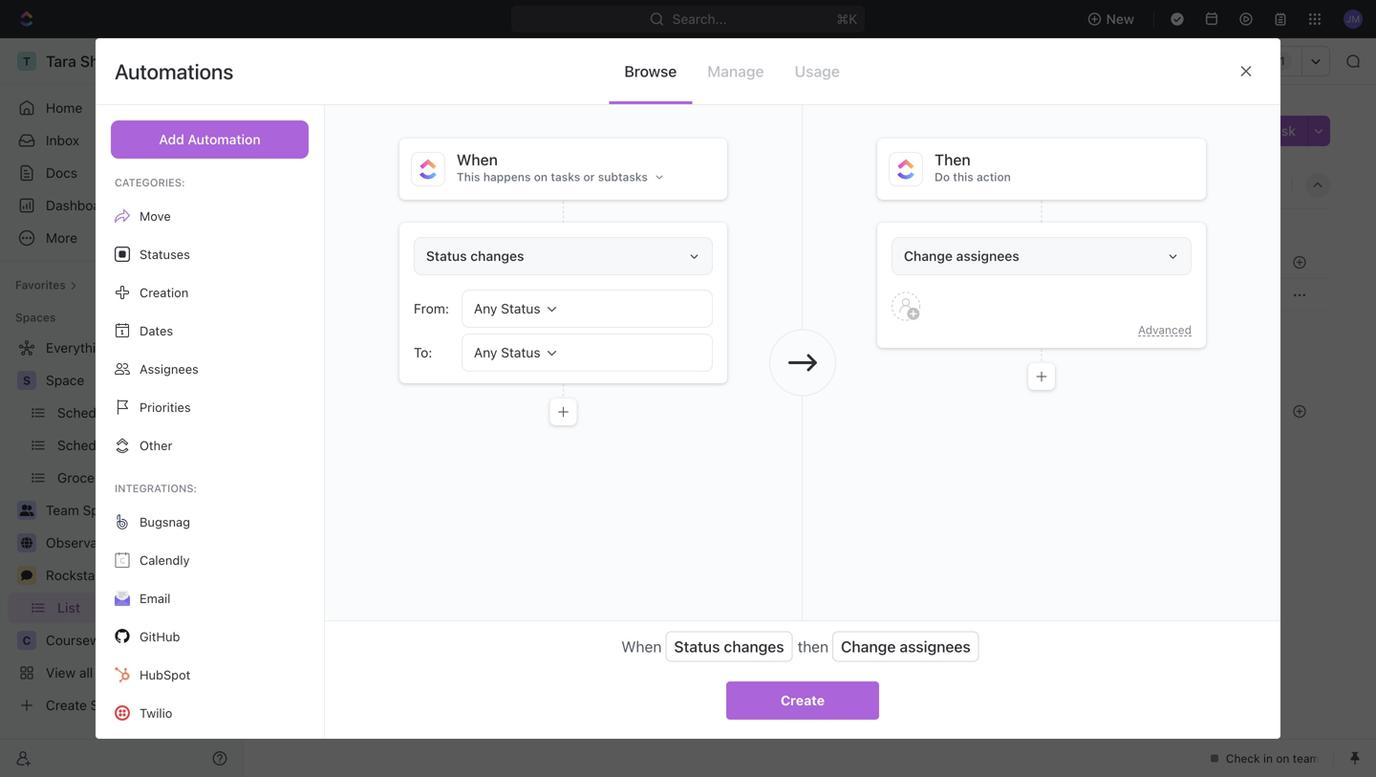 Task type: vqa. For each thing, say whether or not it's contained in the screenshot.
the top Task
yes



Task type: locate. For each thing, give the bounding box(es) containing it.
2 clickup image from the left
[[898, 159, 915, 179]]

0 horizontal spatial automations
[[115, 59, 234, 84]]

add task
[[1239, 123, 1296, 139], [447, 225, 497, 239], [343, 320, 400, 336]]

create button
[[727, 682, 880, 720]]

assignees inside dropdown button
[[957, 248, 1020, 264]]

0 vertical spatial any status
[[474, 301, 541, 316]]

add
[[1239, 123, 1264, 139], [159, 131, 184, 147], [447, 225, 469, 239], [343, 320, 368, 336]]

1 vertical spatial any status
[[474, 345, 541, 360]]

calendly
[[140, 553, 190, 567]]

0 horizontal spatial status changes
[[426, 248, 524, 264]]

0 horizontal spatial add task button
[[335, 317, 407, 340]]

add task down "this"
[[447, 225, 497, 239]]

automations up home link
[[115, 59, 234, 84]]

when
[[457, 151, 498, 169], [622, 638, 662, 656]]

2 any status button from the top
[[462, 334, 713, 372]]

0 vertical spatial any
[[474, 301, 498, 316]]

1 horizontal spatial task
[[472, 225, 497, 239]]

1 horizontal spatial change
[[904, 248, 953, 264]]

creation
[[140, 285, 189, 300]]

changes left then
[[724, 638, 785, 656]]

2 any status from the top
[[474, 345, 541, 360]]

2 horizontal spatial task
[[1267, 123, 1296, 139]]

status changes button
[[414, 237, 713, 275]]

1 horizontal spatial add task button
[[424, 220, 505, 243]]

any status for to:
[[474, 345, 541, 360]]

inbox
[[46, 132, 79, 148]]

changes
[[471, 248, 524, 264], [724, 638, 785, 656]]

other
[[140, 438, 172, 453]]

change assignees
[[904, 248, 1020, 264], [841, 638, 971, 656]]

change assignees down this
[[904, 248, 1020, 264]]

0 vertical spatial assignees
[[957, 248, 1020, 264]]

twilio
[[140, 706, 172, 720]]

change assignees inside dropdown button
[[904, 248, 1020, 264]]

board link
[[311, 172, 352, 199]]

change assignees right then
[[841, 638, 971, 656]]

space
[[46, 372, 84, 388]]

2 horizontal spatial add task
[[1239, 123, 1296, 139]]

add task button down "this"
[[424, 220, 505, 243]]

1 vertical spatial add task
[[447, 225, 497, 239]]

1 vertical spatial task
[[472, 225, 497, 239]]

any status
[[474, 301, 541, 316], [474, 345, 541, 360]]

any for from:
[[474, 301, 498, 316]]

1 vertical spatial assignees
[[900, 638, 971, 656]]

add up customize
[[1239, 123, 1264, 139]]

automations
[[1188, 53, 1268, 69], [115, 59, 234, 84]]

this happens on tasks or subtasks
[[457, 170, 648, 184]]

0 vertical spatial change
[[904, 248, 953, 264]]

s
[[23, 374, 31, 387]]

add task button
[[1227, 116, 1308, 146], [424, 220, 505, 243], [335, 317, 407, 340]]

1 vertical spatial when
[[622, 638, 662, 656]]

0 vertical spatial changes
[[471, 248, 524, 264]]

status changes inside dropdown button
[[426, 248, 524, 264]]

status changes left then
[[674, 638, 785, 656]]

list up board link
[[290, 114, 340, 146]]

assignees
[[957, 248, 1020, 264], [900, 638, 971, 656]]

do
[[935, 170, 950, 184]]

any right to:
[[474, 345, 498, 360]]

1 clickup image from the left
[[420, 159, 437, 179]]

1 vertical spatial any status button
[[462, 334, 713, 372]]

list link
[[384, 172, 410, 199]]

assignees
[[140, 362, 199, 376]]

1 horizontal spatial clickup image
[[898, 159, 915, 179]]

advanced
[[1139, 323, 1192, 337]]

status changes up from:
[[426, 248, 524, 264]]

integrations:
[[115, 482, 197, 495]]

1 horizontal spatial status changes
[[674, 638, 785, 656]]

1 horizontal spatial automations
[[1188, 53, 1268, 69]]

board
[[315, 177, 352, 193]]

0 vertical spatial add task button
[[1227, 116, 1308, 146]]

rockstar link
[[46, 560, 231, 591]]

change right then
[[841, 638, 896, 656]]

clickup image left do
[[898, 159, 915, 179]]

2 any from the top
[[474, 345, 498, 360]]

docs link
[[8, 158, 235, 188]]

this
[[953, 170, 974, 184]]

comment image
[[21, 570, 33, 581]]

1 vertical spatial add task button
[[424, 220, 505, 243]]

sidebar navigation
[[0, 38, 244, 777]]

0 horizontal spatial task
[[371, 320, 400, 336]]

0 vertical spatial status changes
[[426, 248, 524, 264]]

0 vertical spatial any status button
[[462, 290, 713, 328]]

tree
[[8, 333, 235, 721]]

clickup image
[[420, 159, 437, 179], [898, 159, 915, 179]]

space, , element
[[17, 371, 36, 390]]

0 vertical spatial change assignees
[[904, 248, 1020, 264]]

change assignees button
[[892, 237, 1192, 275]]

1 horizontal spatial list
[[387, 177, 410, 193]]

add task up customize
[[1239, 123, 1296, 139]]

add task button up customize
[[1227, 116, 1308, 146]]

change
[[904, 248, 953, 264], [841, 638, 896, 656]]

list
[[290, 114, 340, 146], [387, 177, 410, 193]]

home
[[46, 100, 82, 116]]

0 horizontal spatial changes
[[471, 248, 524, 264]]

status inside dropdown button
[[426, 248, 467, 264]]

any status right from:
[[474, 301, 541, 316]]

add up the categories:
[[159, 131, 184, 147]]

then do this action
[[935, 151, 1011, 184]]

any right from:
[[474, 301, 498, 316]]

new
[[1107, 11, 1135, 27]]

change down do
[[904, 248, 953, 264]]

this
[[457, 170, 480, 184]]

list right board
[[387, 177, 410, 193]]

calendly image
[[115, 553, 130, 568]]

1 vertical spatial change assignees
[[841, 638, 971, 656]]

add task up open
[[343, 320, 400, 336]]

clickup image right list link
[[420, 159, 437, 179]]

0 vertical spatial add task
[[1239, 123, 1296, 139]]

1 any status from the top
[[474, 301, 541, 316]]

tree inside sidebar navigation
[[8, 333, 235, 721]]

status
[[426, 248, 467, 264], [501, 301, 541, 316], [501, 345, 541, 360], [674, 638, 720, 656]]

statuses
[[140, 247, 190, 261]]

2 vertical spatial add task
[[343, 320, 400, 336]]

1 vertical spatial status changes
[[674, 638, 785, 656]]

subtasks
[[598, 170, 648, 184]]

any status right to:
[[474, 345, 541, 360]]

1 any status button from the top
[[462, 290, 713, 328]]

email
[[140, 591, 171, 606]]

any status for from:
[[474, 301, 541, 316]]

home link
[[8, 93, 235, 123]]

1 vertical spatial change
[[841, 638, 896, 656]]

2 horizontal spatial add task button
[[1227, 116, 1308, 146]]

rockstar
[[46, 567, 100, 583]]

automations left 1
[[1188, 53, 1268, 69]]

dashboards
[[46, 197, 120, 213]]

changes down happens
[[471, 248, 524, 264]]

1 horizontal spatial changes
[[724, 638, 785, 656]]

inbox link
[[8, 125, 235, 156]]

0 horizontal spatial when
[[457, 151, 498, 169]]

1 any from the top
[[474, 301, 498, 316]]

⌘k
[[837, 11, 858, 27]]

any
[[474, 301, 498, 316], [474, 345, 498, 360]]

or
[[584, 170, 595, 184]]

task
[[1267, 123, 1296, 139], [472, 225, 497, 239], [371, 320, 400, 336]]

tree containing space
[[8, 333, 235, 721]]

0 horizontal spatial clickup image
[[420, 159, 437, 179]]

hubspot
[[140, 668, 191, 682]]

open
[[315, 374, 346, 388]]

add automation
[[159, 131, 261, 147]]

1 vertical spatial any
[[474, 345, 498, 360]]

status changes
[[426, 248, 524, 264], [674, 638, 785, 656]]

browse
[[625, 62, 677, 80]]

pending
[[315, 225, 367, 239]]

any status button
[[462, 290, 713, 328], [462, 334, 713, 372]]

add task button up open
[[335, 317, 407, 340]]

0 vertical spatial list
[[290, 114, 340, 146]]

0 horizontal spatial add task
[[343, 320, 400, 336]]

customize
[[1214, 177, 1281, 193]]

0 vertical spatial when
[[457, 151, 498, 169]]



Task type: describe. For each thing, give the bounding box(es) containing it.
priorities
[[140, 400, 191, 414]]

on
[[534, 170, 548, 184]]

1 horizontal spatial when
[[622, 638, 662, 656]]

bugsnag
[[140, 515, 190, 529]]

add automation button
[[111, 120, 309, 159]]

happens
[[484, 170, 531, 184]]

manage
[[708, 62, 764, 80]]

space link
[[46, 365, 231, 396]]

docs
[[46, 165, 77, 181]]

add up open
[[343, 320, 368, 336]]

2 vertical spatial add task button
[[335, 317, 407, 340]]

customize button
[[1189, 172, 1287, 199]]

add inside button
[[159, 131, 184, 147]]

change inside dropdown button
[[904, 248, 953, 264]]

add down "this"
[[447, 225, 469, 239]]

dashboards link
[[8, 190, 235, 221]]

to:
[[414, 345, 432, 360]]

favorites button
[[8, 273, 85, 296]]

2 vertical spatial task
[[371, 320, 400, 336]]

github
[[140, 630, 180, 644]]

categories:
[[115, 176, 185, 189]]

0 horizontal spatial list
[[290, 114, 340, 146]]

0 horizontal spatial change
[[841, 638, 896, 656]]

from:
[[414, 301, 449, 316]]

new button
[[1080, 4, 1146, 34]]

search...
[[673, 11, 727, 27]]

usage
[[795, 62, 840, 80]]

any status button for to:
[[462, 334, 713, 372]]

then
[[798, 638, 829, 656]]

move
[[140, 209, 171, 223]]

any status button for from:
[[462, 290, 713, 328]]

0 vertical spatial task
[[1267, 123, 1296, 139]]

1
[[1280, 54, 1286, 68]]

then
[[935, 151, 971, 169]]

any for to:
[[474, 345, 498, 360]]

clickup image for when
[[420, 159, 437, 179]]

spaces
[[15, 311, 56, 324]]

favorites
[[15, 278, 66, 292]]

action
[[977, 170, 1011, 184]]

tasks
[[551, 170, 581, 184]]

1 horizontal spatial add task
[[447, 225, 497, 239]]

1 vertical spatial changes
[[724, 638, 785, 656]]

automation
[[188, 131, 261, 147]]

clickup image for then
[[898, 159, 915, 179]]

dates
[[140, 324, 173, 338]]

1 vertical spatial list
[[387, 177, 410, 193]]

create
[[781, 693, 825, 708]]

changes inside status changes dropdown button
[[471, 248, 524, 264]]



